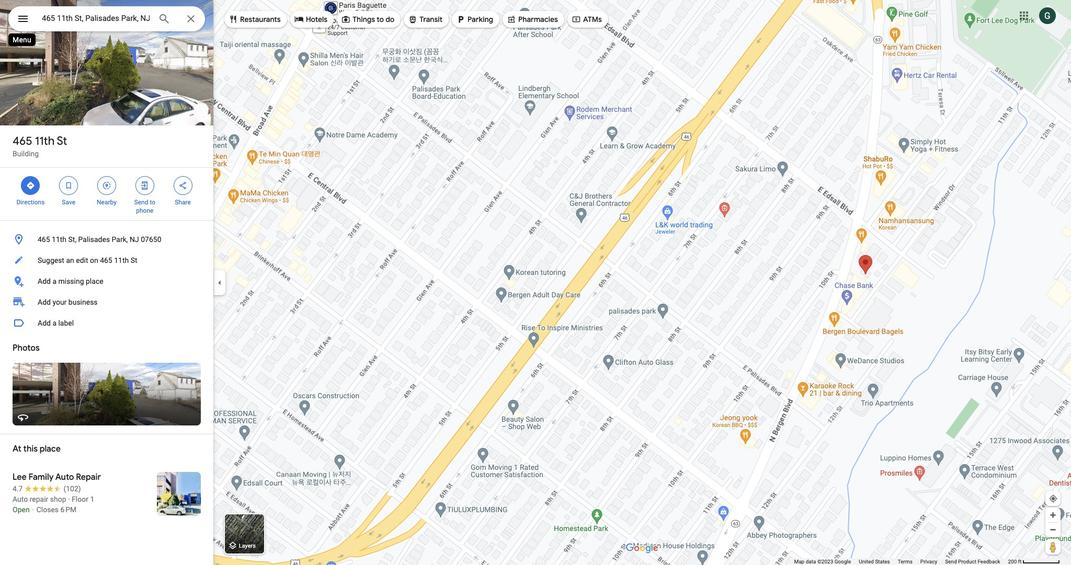 Task type: locate. For each thing, give the bounding box(es) containing it.
0 vertical spatial place
[[86, 277, 103, 286]]

show street view coverage image
[[1046, 540, 1061, 555]]

send up the phone
[[134, 199, 148, 206]]

1 horizontal spatial to
[[377, 15, 384, 24]]

map data ©2023 google
[[795, 560, 852, 565]]

11th down park,
[[114, 256, 129, 265]]

privacy button
[[921, 559, 938, 566]]

1 vertical spatial a
[[53, 319, 57, 328]]

0 vertical spatial to
[[377, 15, 384, 24]]

nearby
[[97, 199, 117, 206]]

st
[[57, 134, 67, 149], [131, 256, 137, 265]]

465 up suggest
[[38, 236, 50, 244]]


[[26, 180, 35, 192]]

to left do on the left top of the page
[[377, 15, 384, 24]]

465 inside 465 11th st building
[[13, 134, 32, 149]]

send left product
[[946, 560, 958, 565]]

1 horizontal spatial st
[[131, 256, 137, 265]]

layers
[[239, 543, 256, 550]]


[[229, 14, 238, 25]]

2 a from the top
[[53, 319, 57, 328]]


[[64, 180, 73, 192]]

2 horizontal spatial 465
[[100, 256, 112, 265]]

11th up 'building'
[[35, 134, 54, 149]]

1 vertical spatial auto
[[13, 496, 28, 504]]

footer containing map data ©2023 google
[[795, 559, 1009, 566]]

auto up open
[[13, 496, 28, 504]]

 parking
[[456, 14, 494, 25]]

family
[[29, 473, 54, 483]]

suggest
[[38, 256, 64, 265]]

hotels
[[306, 15, 328, 24]]

0 vertical spatial send
[[134, 199, 148, 206]]

send for send product feedback
[[946, 560, 958, 565]]

united
[[860, 560, 875, 565]]

business
[[68, 298, 98, 307]]

directions
[[16, 199, 45, 206]]

add left 'your' in the left of the page
[[38, 298, 51, 307]]

a inside add a label button
[[53, 319, 57, 328]]

atms
[[584, 15, 602, 24]]

a
[[53, 277, 57, 286], [53, 319, 57, 328]]

edit
[[76, 256, 88, 265]]

0 horizontal spatial st
[[57, 134, 67, 149]]

united states button
[[860, 559, 891, 566]]

add
[[38, 277, 51, 286], [38, 298, 51, 307], [38, 319, 51, 328]]

2 vertical spatial add
[[38, 319, 51, 328]]

1 add from the top
[[38, 277, 51, 286]]

2 vertical spatial 465
[[100, 256, 112, 265]]


[[102, 180, 111, 192]]

200 ft button
[[1009, 560, 1061, 565]]

transit
[[420, 15, 443, 24]]

zoom out image
[[1050, 527, 1058, 534]]

0 horizontal spatial 465
[[13, 134, 32, 149]]

send for send to phone
[[134, 199, 148, 206]]

11th left st, at the left
[[52, 236, 67, 244]]

0 vertical spatial add
[[38, 277, 51, 286]]

0 horizontal spatial to
[[150, 199, 155, 206]]

11th for st,
[[52, 236, 67, 244]]

add a missing place
[[38, 277, 103, 286]]

to up the phone
[[150, 199, 155, 206]]

0 vertical spatial 11th
[[35, 134, 54, 149]]

465 for st
[[13, 134, 32, 149]]

st down "nj"
[[131, 256, 137, 265]]

465 11th st, palisades park, nj 07650
[[38, 236, 161, 244]]

feedback
[[978, 560, 1001, 565]]

1
[[90, 496, 94, 504]]

add left label
[[38, 319, 51, 328]]

1 vertical spatial 11th
[[52, 236, 67, 244]]

1 vertical spatial to
[[150, 199, 155, 206]]

(102)
[[64, 485, 81, 494]]

send inside send to phone
[[134, 199, 148, 206]]

add down suggest
[[38, 277, 51, 286]]

0 vertical spatial a
[[53, 277, 57, 286]]

auto up the (102) on the left bottom
[[55, 473, 74, 483]]

your
[[53, 298, 67, 307]]

0 vertical spatial st
[[57, 134, 67, 149]]

st up  at the left of the page
[[57, 134, 67, 149]]

footer inside google maps element
[[795, 559, 1009, 566]]

park,
[[112, 236, 128, 244]]

11th inside 465 11th st building
[[35, 134, 54, 149]]

a left missing in the left of the page
[[53, 277, 57, 286]]

map
[[795, 560, 805, 565]]

1 horizontal spatial place
[[86, 277, 103, 286]]

add your business link
[[0, 292, 214, 313]]

do
[[386, 15, 395, 24]]


[[341, 14, 351, 25]]

privacy
[[921, 560, 938, 565]]

st,
[[68, 236, 76, 244]]

send inside send product feedback "button"
[[946, 560, 958, 565]]

product
[[959, 560, 977, 565]]

floor
[[72, 496, 88, 504]]

1 vertical spatial send
[[946, 560, 958, 565]]

footer
[[795, 559, 1009, 566]]


[[17, 12, 29, 26]]

3 add from the top
[[38, 319, 51, 328]]

palisades
[[78, 236, 110, 244]]

4.7 stars 102 reviews image
[[13, 484, 81, 495]]

place right the this
[[40, 444, 61, 455]]

repair
[[30, 496, 48, 504]]

11th inside 465 11th st, palisades park, nj 07650 button
[[52, 236, 67, 244]]

11th inside suggest an edit on 465 11th st button
[[114, 256, 129, 265]]

1 vertical spatial place
[[40, 444, 61, 455]]

⋅
[[31, 506, 35, 515]]

2 vertical spatial 11th
[[114, 256, 129, 265]]

auto
[[55, 473, 74, 483], [13, 496, 28, 504]]

at
[[13, 444, 21, 455]]

closes
[[36, 506, 59, 515]]

 things to do
[[341, 14, 395, 25]]

collapse side panel image
[[214, 277, 226, 289]]

a inside add a missing place button
[[53, 277, 57, 286]]

1 a from the top
[[53, 277, 57, 286]]

0 vertical spatial auto
[[55, 473, 74, 483]]

1 horizontal spatial auto
[[55, 473, 74, 483]]

place down on
[[86, 277, 103, 286]]

0 horizontal spatial auto
[[13, 496, 28, 504]]

at this place
[[13, 444, 61, 455]]

1 vertical spatial st
[[131, 256, 137, 265]]

465
[[13, 134, 32, 149], [38, 236, 50, 244], [100, 256, 112, 265]]


[[295, 14, 304, 25]]

11th
[[35, 134, 54, 149], [52, 236, 67, 244], [114, 256, 129, 265]]

this
[[23, 444, 38, 455]]

2 add from the top
[[38, 298, 51, 307]]

restaurants
[[240, 15, 281, 24]]

lee
[[13, 473, 27, 483]]

200 ft
[[1009, 560, 1022, 565]]


[[456, 14, 466, 25]]

0 vertical spatial 465
[[13, 134, 32, 149]]

©2023
[[818, 560, 834, 565]]

 atms
[[572, 14, 602, 25]]

1 horizontal spatial send
[[946, 560, 958, 565]]

1 vertical spatial add
[[38, 298, 51, 307]]

google account: greg robinson  
(robinsongreg175@gmail.com) image
[[1040, 7, 1057, 24]]

1 vertical spatial 465
[[38, 236, 50, 244]]

465 right on
[[100, 256, 112, 265]]

0 horizontal spatial send
[[134, 199, 148, 206]]

None field
[[42, 12, 150, 25]]

465 up 'building'
[[13, 134, 32, 149]]

united states
[[860, 560, 891, 565]]

 search field
[[8, 6, 205, 33]]

terms button
[[899, 559, 913, 566]]

a left label
[[53, 319, 57, 328]]

1 horizontal spatial 465
[[38, 236, 50, 244]]

 button
[[8, 6, 38, 33]]



Task type: describe. For each thing, give the bounding box(es) containing it.
07650
[[141, 236, 161, 244]]

send product feedback
[[946, 560, 1001, 565]]

200
[[1009, 560, 1018, 565]]

add a label
[[38, 319, 74, 328]]

terms
[[899, 560, 913, 565]]

photos
[[13, 343, 40, 354]]

show your location image
[[1049, 495, 1059, 504]]

an
[[66, 256, 74, 265]]

add a label button
[[0, 313, 214, 334]]

on
[[90, 256, 98, 265]]

open
[[13, 506, 30, 515]]

add for add your business
[[38, 298, 51, 307]]

repair
[[76, 473, 101, 483]]

st inside 465 11th st building
[[57, 134, 67, 149]]

11th for st
[[35, 134, 54, 149]]

google maps element
[[0, 0, 1072, 566]]

place inside button
[[86, 277, 103, 286]]

send to phone
[[134, 199, 155, 215]]

phone
[[136, 207, 154, 215]]

none field inside 465 11th st, palisades park, nj 07650 field
[[42, 12, 150, 25]]

states
[[876, 560, 891, 565]]


[[178, 180, 188, 192]]

 transit
[[408, 14, 443, 25]]

add a missing place button
[[0, 271, 214, 292]]

save
[[62, 199, 75, 206]]

 hotels
[[295, 14, 328, 25]]

add your business
[[38, 298, 98, 307]]

auto repair shop · floor 1 open ⋅ closes 6 pm
[[13, 496, 94, 515]]

465 11th st main content
[[0, 0, 214, 566]]

actions for 465 11th st region
[[0, 168, 214, 220]]


[[140, 180, 150, 192]]

 pharmacies
[[507, 14, 558, 25]]


[[408, 14, 418, 25]]

465 11th St, Palisades Park, NJ 07650 field
[[8, 6, 205, 31]]

pharmacies
[[519, 15, 558, 24]]

·
[[68, 496, 70, 504]]


[[507, 14, 517, 25]]

0 horizontal spatial place
[[40, 444, 61, 455]]

6 pm
[[60, 506, 77, 515]]


[[572, 14, 581, 25]]

 restaurants
[[229, 14, 281, 25]]

lee family auto repair
[[13, 473, 101, 483]]

465 11th st building
[[13, 134, 67, 158]]

a for missing
[[53, 277, 57, 286]]

label
[[58, 319, 74, 328]]

st inside suggest an edit on 465 11th st button
[[131, 256, 137, 265]]

to inside send to phone
[[150, 199, 155, 206]]

465 for st,
[[38, 236, 50, 244]]

add for add a missing place
[[38, 277, 51, 286]]

add for add a label
[[38, 319, 51, 328]]

shop
[[50, 496, 66, 504]]

ft
[[1019, 560, 1022, 565]]

building
[[13, 150, 39, 158]]

auto inside auto repair shop · floor 1 open ⋅ closes 6 pm
[[13, 496, 28, 504]]

suggest an edit on 465 11th st button
[[0, 250, 214, 271]]

things
[[353, 15, 375, 24]]

share
[[175, 199, 191, 206]]

parking
[[468, 15, 494, 24]]

to inside  things to do
[[377, 15, 384, 24]]

data
[[806, 560, 817, 565]]

send product feedback button
[[946, 559, 1001, 566]]

4.7
[[13, 485, 23, 494]]

a for label
[[53, 319, 57, 328]]

465 11th st, palisades park, nj 07650 button
[[0, 229, 214, 250]]

nj
[[130, 236, 139, 244]]

google
[[835, 560, 852, 565]]

missing
[[58, 277, 84, 286]]

suggest an edit on 465 11th st
[[38, 256, 137, 265]]

zoom in image
[[1050, 512, 1058, 520]]



Task type: vqa. For each thing, say whether or not it's contained in the screenshot.
field
yes



